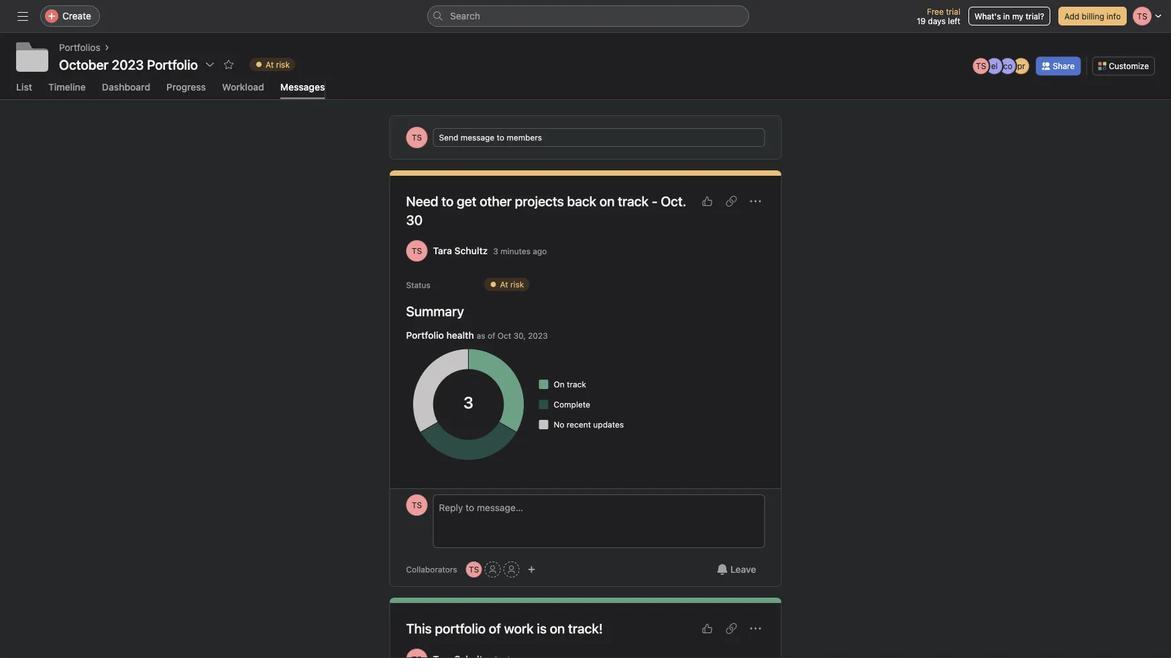 Task type: vqa. For each thing, say whether or not it's contained in the screenshot.
is
yes



Task type: locate. For each thing, give the bounding box(es) containing it.
1 vertical spatial ts button
[[466, 562, 482, 578]]

collaborators
[[406, 565, 458, 574]]

1 vertical spatial track
[[567, 380, 587, 389]]

complete
[[554, 400, 591, 409]]

1 horizontal spatial track
[[618, 193, 649, 209]]

track
[[618, 193, 649, 209], [567, 380, 587, 389]]

minutes
[[501, 246, 531, 256]]

-
[[652, 193, 658, 209]]

workload link
[[222, 81, 264, 99]]

at right add to starred icon
[[266, 60, 274, 69]]

on
[[600, 193, 615, 209], [550, 621, 565, 636]]

0 vertical spatial at
[[266, 60, 274, 69]]

1 horizontal spatial to
[[497, 133, 505, 142]]

ts button right "collaborators"
[[466, 562, 482, 578]]

at inside dropdown button
[[266, 60, 274, 69]]

more actions image right copy link image
[[751, 623, 761, 634]]

0 horizontal spatial at
[[266, 60, 274, 69]]

what's in my trial?
[[975, 11, 1045, 21]]

risk up messages
[[276, 60, 290, 69]]

portfolio health as of oct 30, 2023
[[406, 330, 548, 341]]

more actions image
[[751, 196, 761, 207], [751, 623, 761, 634]]

on right back
[[600, 193, 615, 209]]

3
[[494, 246, 499, 256]]

0 horizontal spatial track
[[567, 380, 587, 389]]

leave
[[731, 564, 757, 575]]

risk down minutes
[[511, 280, 524, 289]]

on track
[[554, 380, 587, 389]]

1 vertical spatial on
[[550, 621, 565, 636]]

0 vertical spatial of
[[488, 331, 496, 340]]

0 horizontal spatial to
[[442, 193, 454, 209]]

is
[[537, 621, 547, 636]]

workload
[[222, 81, 264, 92]]

risk
[[276, 60, 290, 69], [511, 280, 524, 289]]

1 vertical spatial of
[[489, 621, 501, 636]]

0 vertical spatial risk
[[276, 60, 290, 69]]

2023
[[528, 331, 548, 340]]

more actions image right copy link icon on the right of page
[[751, 196, 761, 207]]

ts button up "collaborators"
[[406, 495, 428, 516]]

leave button
[[709, 558, 765, 582]]

at risk down minutes
[[500, 280, 524, 289]]

send message to members button
[[433, 128, 765, 147]]

of inside portfolio health as of oct 30, 2023
[[488, 331, 496, 340]]

1 horizontal spatial at
[[500, 280, 508, 289]]

at down minutes
[[500, 280, 508, 289]]

in
[[1004, 11, 1011, 21]]

of for oct
[[488, 331, 496, 340]]

info
[[1107, 11, 1122, 21]]

track right on
[[567, 380, 587, 389]]

co
[[1004, 61, 1013, 71]]

need to get other projects back on track - oct. 30 link
[[406, 193, 687, 228]]

other
[[480, 193, 512, 209]]

1 horizontal spatial risk
[[511, 280, 524, 289]]

on inside need to get other projects back on track - oct. 30
[[600, 193, 615, 209]]

this
[[406, 621, 432, 636]]

ts left the el
[[977, 61, 987, 71]]

0 vertical spatial to
[[497, 133, 505, 142]]

at risk up messages
[[266, 60, 290, 69]]

ts button
[[406, 495, 428, 516], [466, 562, 482, 578]]

1 more actions image from the top
[[751, 196, 761, 207]]

30
[[406, 212, 423, 228]]

more actions image for need to get other projects back on track - oct. 30
[[751, 196, 761, 207]]

expand sidebar image
[[17, 11, 28, 21]]

progress
[[167, 81, 206, 92]]

of left the work
[[489, 621, 501, 636]]

this portfolio of work is on track!
[[406, 621, 603, 636]]

1 horizontal spatial on
[[600, 193, 615, 209]]

ts
[[977, 61, 987, 71], [412, 133, 422, 142], [412, 246, 422, 256], [412, 501, 422, 510], [469, 565, 479, 574]]

add billing info
[[1065, 11, 1122, 21]]

add billing info button
[[1059, 7, 1128, 26]]

track left -
[[618, 193, 649, 209]]

0 horizontal spatial on
[[550, 621, 565, 636]]

of right as
[[488, 331, 496, 340]]

1 vertical spatial more actions image
[[751, 623, 761, 634]]

oct.
[[661, 193, 687, 209]]

0 vertical spatial at risk
[[266, 60, 290, 69]]

0 horizontal spatial ts button
[[406, 495, 428, 516]]

what's
[[975, 11, 1002, 21]]

ts left tara
[[412, 246, 422, 256]]

oct
[[498, 331, 512, 340]]

30,
[[514, 331, 526, 340]]

1 vertical spatial to
[[442, 193, 454, 209]]

as
[[477, 331, 486, 340]]

risk inside dropdown button
[[276, 60, 290, 69]]

trial?
[[1026, 11, 1045, 21]]

0 horizontal spatial at risk
[[266, 60, 290, 69]]

free trial 19 days left
[[918, 7, 961, 26]]

october
[[59, 56, 109, 72]]

members
[[507, 133, 542, 142]]

to right the message
[[497, 133, 505, 142]]

status
[[406, 280, 431, 290]]

at risk
[[266, 60, 290, 69], [500, 280, 524, 289]]

timeline link
[[48, 81, 86, 99]]

0 horizontal spatial risk
[[276, 60, 290, 69]]

ago
[[533, 246, 547, 256]]

0 vertical spatial more actions image
[[751, 196, 761, 207]]

at risk button
[[244, 55, 301, 74]]

on right is
[[550, 621, 565, 636]]

tara schultz 3 minutes ago
[[433, 245, 547, 256]]

more actions image for this portfolio of work is on track!
[[751, 623, 761, 634]]

1 horizontal spatial ts button
[[466, 562, 482, 578]]

1 horizontal spatial at risk
[[500, 280, 524, 289]]

to
[[497, 133, 505, 142], [442, 193, 454, 209]]

0 vertical spatial on
[[600, 193, 615, 209]]

of
[[488, 331, 496, 340], [489, 621, 501, 636]]

ts right "collaborators"
[[469, 565, 479, 574]]

get
[[457, 193, 477, 209]]

0 likes. click to like this task image
[[702, 623, 713, 634]]

0 vertical spatial track
[[618, 193, 649, 209]]

2023 portfolio
[[112, 56, 198, 72]]

to left get at the left
[[442, 193, 454, 209]]

at
[[266, 60, 274, 69], [500, 280, 508, 289]]

2 more actions image from the top
[[751, 623, 761, 634]]

send
[[439, 133, 459, 142]]

projects
[[515, 193, 564, 209]]



Task type: describe. For each thing, give the bounding box(es) containing it.
add
[[1065, 11, 1080, 21]]

share
[[1054, 61, 1075, 71]]

el
[[992, 61, 998, 71]]

portfolios
[[59, 42, 100, 53]]

share button
[[1037, 57, 1081, 75]]

search list box
[[428, 5, 750, 27]]

copy link image
[[727, 196, 737, 207]]

1 vertical spatial at
[[500, 280, 508, 289]]

track inside need to get other projects back on track - oct. 30
[[618, 193, 649, 209]]

timeline
[[48, 81, 86, 92]]

no recent updates
[[554, 420, 624, 429]]

messages
[[280, 81, 325, 92]]

list link
[[16, 81, 32, 99]]

create button
[[40, 5, 100, 27]]

0 vertical spatial ts button
[[406, 495, 428, 516]]

need
[[406, 193, 439, 209]]

what's in my trial? button
[[969, 7, 1051, 26]]

customize
[[1110, 61, 1150, 71]]

to inside need to get other projects back on track - oct. 30
[[442, 193, 454, 209]]

schultz
[[455, 245, 488, 256]]

trial
[[947, 7, 961, 16]]

need to get other projects back on track - oct. 30
[[406, 193, 687, 228]]

recent
[[567, 420, 591, 429]]

dashboard
[[102, 81, 150, 92]]

on
[[554, 380, 565, 389]]

customize button
[[1093, 57, 1156, 75]]

add to starred image
[[224, 59, 234, 70]]

of for work
[[489, 621, 501, 636]]

ts left send
[[412, 133, 422, 142]]

summary
[[406, 303, 464, 319]]

work
[[504, 621, 534, 636]]

send message to members
[[439, 133, 542, 142]]

left
[[949, 16, 961, 26]]

progress link
[[167, 81, 206, 99]]

portfolio
[[435, 621, 486, 636]]

tara
[[433, 245, 452, 256]]

search button
[[428, 5, 750, 27]]

days
[[929, 16, 946, 26]]

no
[[554, 420, 565, 429]]

0 likes. click to like this task image
[[702, 196, 713, 207]]

ts up "collaborators"
[[412, 501, 422, 510]]

add or remove collaborators image
[[528, 566, 536, 574]]

october 2023 portfolio
[[59, 56, 198, 72]]

1 vertical spatial risk
[[511, 280, 524, 289]]

my
[[1013, 11, 1024, 21]]

pr
[[1018, 61, 1026, 71]]

portfolio health
[[406, 330, 474, 341]]

show options image
[[205, 59, 216, 70]]

19
[[918, 16, 926, 26]]

track!
[[568, 621, 603, 636]]

billing
[[1083, 11, 1105, 21]]

create
[[62, 10, 91, 21]]

to inside send message to members button
[[497, 133, 505, 142]]

copy link image
[[727, 623, 737, 634]]

search
[[450, 10, 481, 21]]

free
[[928, 7, 944, 16]]

portfolios link
[[59, 40, 100, 55]]

list
[[16, 81, 32, 92]]

1 vertical spatial at risk
[[500, 280, 524, 289]]

dashboard link
[[102, 81, 150, 99]]

message
[[461, 133, 495, 142]]

updates
[[594, 420, 624, 429]]

messages link
[[280, 81, 325, 99]]

tara schultz link
[[433, 245, 488, 256]]

this portfolio of work is on track! link
[[406, 621, 603, 636]]

at risk inside at risk dropdown button
[[266, 60, 290, 69]]

back
[[567, 193, 597, 209]]



